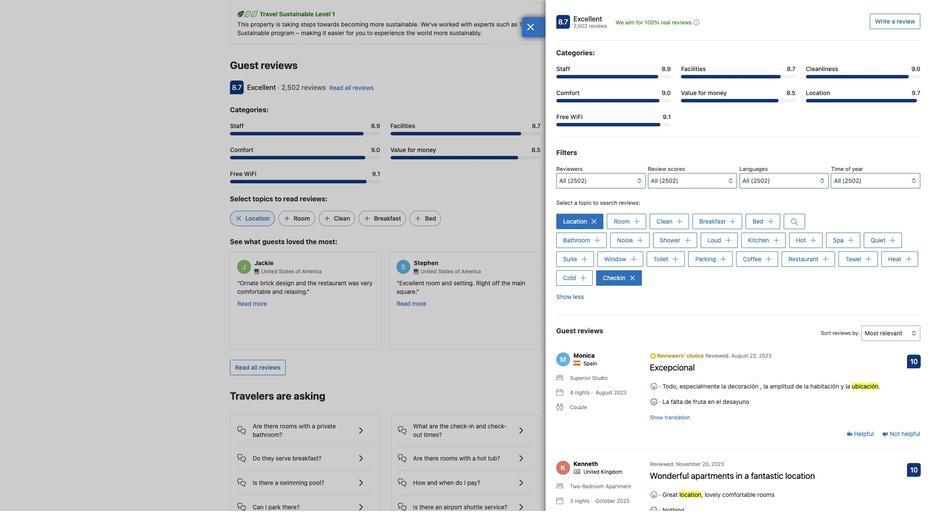 Task type: locate. For each thing, give the bounding box(es) containing it.
toilet
[[654, 255, 669, 263]]

have
[[574, 499, 587, 507]]

1 horizontal spatial free wifi 9.1 meter
[[557, 123, 671, 126]]

availability down learn more button
[[666, 62, 696, 69]]

9.1 for the bottom the location 9.7 meter's comfort 9.0 meter
[[372, 170, 380, 177]]

bathroom?
[[253, 431, 282, 438]]

answer
[[618, 499, 637, 507]]

0 horizontal spatial sustainable
[[237, 29, 270, 36]]

becoming
[[341, 21, 369, 28]]

united kingdom down jacqueline
[[580, 268, 619, 274]]

are inside the are there rooms with a private bathroom?
[[253, 422, 262, 430]]

sustainable.
[[386, 21, 419, 28]]

easier
[[328, 29, 345, 36]]

all down time
[[834, 177, 841, 184]]

there down times?
[[424, 454, 439, 462]]

time of year
[[831, 165, 864, 172]]

3 read more from the left
[[556, 300, 586, 307]]

rooms inside 'list of reviews' region
[[758, 491, 775, 498]]

1 horizontal spatial de
[[796, 383, 803, 390]]

united down jacqueline
[[580, 268, 596, 274]]

1 horizontal spatial scored 8.7 element
[[557, 15, 570, 29]]

1 see availability button from the top
[[649, 58, 701, 74]]

check- up are there rooms with a hot tub? button
[[450, 422, 470, 430]]

free wifi up topics
[[230, 170, 256, 177]]

i right do
[[464, 479, 466, 486]]

location 9.7 meter
[[806, 99, 921, 102], [551, 156, 701, 159]]

0 vertical spatial facilities
[[681, 65, 706, 72]]

are there rooms with a hot tub?
[[413, 454, 500, 462]]

guest reviews element
[[230, 58, 646, 72]]

show less button
[[557, 289, 584, 305]]

1 see availability from the top
[[654, 62, 696, 69]]

ask a question
[[605, 477, 647, 484]]

2 america from the left
[[461, 268, 481, 274]]

1 vertical spatial is
[[413, 503, 418, 511]]

1 horizontal spatial "
[[397, 279, 399, 286]]

la left decoración
[[722, 383, 726, 390]]

select for select a topic to search reviews:
[[557, 199, 573, 206]]

1 vertical spatial location
[[680, 491, 702, 498]]

states up design at left
[[279, 268, 294, 274]]

1 all (2502) from the left
[[560, 177, 587, 184]]

1 horizontal spatial guest
[[557, 327, 576, 335]]

value for money 8.5 meter
[[681, 99, 796, 102], [391, 156, 541, 159]]

0 horizontal spatial read more
[[237, 300, 267, 307]]

all (2502) button down year
[[831, 173, 921, 189]]

0 vertical spatial see
[[654, 62, 665, 69]]

all (2502) for reviewers
[[560, 177, 587, 184]]

of inside filter reviews region
[[846, 165, 851, 172]]

1 horizontal spatial travel
[[629, 21, 646, 28]]

staff.
[[579, 288, 593, 295]]

more for square. read more button
[[412, 300, 427, 307]]

excellent
[[574, 15, 603, 23], [247, 84, 276, 91], [399, 279, 424, 286]]

" inside " ornate brick design and the restaurant was very comfortable and relaxing.
[[237, 279, 240, 286]]

(2502) down time of year
[[843, 177, 862, 184]]

staff 8.9 meter for the bottom the location 9.7 meter's comfort 9.0 meter's review categories element
[[230, 132, 380, 135]]

in right apartments
[[736, 471, 743, 481]]

show inside 'button'
[[557, 293, 572, 300]]

monica
[[574, 352, 595, 359]]

to left most
[[639, 499, 645, 507]]

" inside " perfect location. gorgeous apartment and friendly staff. all at a really reasonable price
[[556, 279, 559, 286]]

reviews inside button
[[259, 364, 281, 371]]

1 vertical spatial nights
[[575, 498, 590, 504]]

availability
[[666, 62, 696, 69], [666, 393, 696, 400]]

3 all (2502) button from the left
[[740, 173, 829, 189]]

10 for excepcional
[[911, 358, 918, 366]]

all (2502) down the review scores
[[651, 177, 679, 184]]

2 all (2502) button from the left
[[648, 173, 738, 189]]

3 all (2502) from the left
[[743, 177, 770, 184]]

0 horizontal spatial free
[[230, 170, 243, 177]]

, right decoración
[[760, 383, 762, 390]]

and inside " excellent room and setting.  right off the main square.
[[442, 279, 452, 286]]

1 horizontal spatial categories:
[[557, 49, 595, 57]]

list of reviews region
[[551, 341, 926, 511]]

see for guest reviews
[[654, 62, 665, 69]]

reviewers
[[557, 165, 583, 172]]

guest down this
[[230, 59, 259, 71]]

reviewed: up wonderful
[[650, 461, 675, 468]]

0 vertical spatial rooms
[[280, 422, 297, 430]]

the up times?
[[440, 422, 449, 430]]

2 (2502) from the left
[[660, 177, 679, 184]]

comfortable
[[237, 288, 271, 295], [723, 491, 756, 498]]

1 10 from the top
[[911, 358, 918, 366]]

of up setting.
[[455, 268, 460, 274]]

kingdom inside 'list of reviews' region
[[601, 469, 623, 475]]

are for are there rooms with a hot tub?
[[413, 454, 423, 462]]

for inside button
[[636, 19, 644, 26]]

1 (2502) from the left
[[568, 177, 587, 184]]

0 horizontal spatial "
[[307, 288, 310, 295]]

1 vertical spatial review categories element
[[230, 105, 269, 115]]

0 vertical spatial comfortable
[[237, 288, 271, 295]]

0 vertical spatial cleanliness
[[806, 65, 839, 72]]

1 " from the left
[[237, 279, 240, 286]]

there inside the are there rooms with a private bathroom?
[[264, 422, 278, 430]]

see availability down learn more button
[[654, 62, 696, 69]]

habitación
[[811, 383, 839, 390]]

show inside 'list of reviews' region
[[650, 414, 663, 421]]

real
[[661, 19, 671, 26]]

more down staff.
[[572, 300, 586, 307]]

la
[[722, 383, 726, 390], [764, 383, 769, 390], [804, 383, 809, 390], [846, 383, 851, 390]]

swimming
[[280, 479, 308, 486]]

0 vertical spatial scored 10 element
[[908, 355, 921, 369]]

availability down todo,
[[666, 393, 696, 400]]

2 vertical spatial 9.0
[[371, 146, 380, 153]]

0 horizontal spatial facilities 8.7 meter
[[391, 132, 541, 135]]

the left restaurant
[[308, 279, 317, 286]]

all (2502) down time of year
[[834, 177, 862, 184]]

" up square.
[[397, 279, 399, 286]]

fantastic
[[751, 471, 784, 481]]

1 vertical spatial value for money 8.5 meter
[[391, 156, 541, 159]]

select left topic
[[557, 199, 573, 206]]

1 horizontal spatial states
[[438, 268, 454, 274]]

1 horizontal spatial sustainable
[[279, 10, 314, 18]]

2 availability from the top
[[666, 393, 696, 400]]

rooms up bathroom?
[[280, 422, 297, 430]]

0 horizontal spatial are
[[276, 390, 292, 402]]

decoración
[[728, 383, 759, 390]]

0 vertical spatial kingdom
[[598, 268, 619, 274]]

2 la from the left
[[764, 383, 769, 390]]

2 horizontal spatial read more
[[556, 300, 586, 307]]

are for are there rooms with a private bathroom?
[[253, 422, 262, 430]]

is there an airport shuttle service? button
[[398, 495, 534, 511]]

travel left real
[[629, 21, 646, 28]]

" left brick
[[237, 279, 240, 286]]

loved
[[287, 238, 304, 246]]

0 vertical spatial scored 8.7 element
[[557, 15, 570, 29]]

they
[[262, 454, 274, 462]]

1 vertical spatial with
[[299, 422, 310, 430]]

review categories element for the location 9.7 meter to the top's comfort 9.0 meter
[[557, 48, 595, 58]]

more down brick
[[253, 300, 267, 307]]

all (2502) button for reviewers
[[557, 173, 646, 189]]

0 vertical spatial review categories element
[[557, 48, 595, 58]]

reviewers'
[[658, 353, 686, 359]]

review categories element
[[557, 48, 595, 58], [230, 105, 269, 115]]

rooms for tub?
[[440, 454, 458, 462]]

and right room at the left bottom of page
[[442, 279, 452, 286]]

more right learn at the right of the page
[[680, 25, 694, 32]]

a inside " perfect location. gorgeous apartment and friendly staff. all at a really reasonable price
[[610, 288, 613, 295]]

free wifi up filters
[[557, 113, 583, 120]]

9.1
[[663, 113, 671, 120], [372, 170, 380, 177]]

united states of america up design at left
[[261, 268, 322, 274]]

1 united states of america from the left
[[261, 268, 322, 274]]

1 " from the left
[[307, 288, 310, 295]]

(2502) down the review scores
[[660, 177, 679, 184]]

availability for travelers are asking
[[666, 393, 696, 400]]

reviewed: november 20, 2023
[[650, 461, 724, 468]]

" up friendly
[[556, 279, 559, 286]]

0 horizontal spatial free wifi
[[230, 170, 256, 177]]

with up sustainably.
[[461, 21, 473, 28]]

0 horizontal spatial cleanliness
[[551, 122, 584, 129]]

1 states from the left
[[279, 268, 294, 274]]

2 horizontal spatial read more button
[[556, 299, 586, 308]]

united states of america image
[[255, 269, 260, 274]]

scored 10 element for wonderful apartments in a fantastic location
[[908, 463, 921, 477]]

are there rooms with a private bathroom? button
[[237, 415, 373, 439]]

4 all (2502) from the left
[[834, 177, 862, 184]]

0 vertical spatial ,
[[760, 383, 762, 390]]

read
[[329, 84, 343, 91], [237, 300, 251, 307], [397, 300, 411, 307], [556, 300, 570, 307], [235, 364, 250, 371]]

and up hot at the right bottom
[[476, 422, 486, 430]]

all (2502) button for review scores
[[648, 173, 738, 189]]

check- up tub?
[[488, 422, 507, 430]]

all (2502) button up select a topic to search reviews:
[[557, 173, 646, 189]]

location
[[786, 471, 815, 481], [680, 491, 702, 498]]

money for the location 9.7 meter to the top's comfort 9.0 meter
[[708, 89, 727, 96]]

united down jackie
[[261, 268, 277, 274]]

excellent inside " excellent room and setting.  right off the main square.
[[399, 279, 424, 286]]

rooms inside the are there rooms with a private bathroom?
[[280, 422, 297, 430]]

we inside button
[[616, 19, 624, 26]]

travalyst
[[519, 21, 544, 28]]

guest reviews up monica
[[557, 327, 603, 335]]

1 vertical spatial united kingdom
[[584, 469, 623, 475]]

scores
[[668, 165, 685, 172]]

facilities 8.7 meter
[[681, 75, 796, 78], [391, 132, 541, 135]]

and up relaxing.
[[296, 279, 306, 286]]

1 horizontal spatial in
[[736, 471, 743, 481]]

there for is there a swimming pool?
[[259, 479, 273, 486]]

0 horizontal spatial august
[[596, 390, 613, 396]]

1 horizontal spatial cleanliness
[[806, 65, 839, 72]]

an inside button
[[436, 503, 442, 511]]

1 vertical spatial 2,502
[[282, 84, 300, 91]]

guest reviews up excellent · 2,502 reviews at the top of page
[[230, 59, 298, 71]]

brick
[[260, 279, 274, 286]]

the right off
[[502, 279, 511, 286]]

0 horizontal spatial scored 8.7 element
[[230, 81, 244, 94]]

review
[[648, 165, 667, 172]]

sustainalize
[[558, 21, 591, 28]]

free wifi for 'free wifi 9.1' meter for the location 9.7 meter to the top's comfort 9.0 meter
[[557, 113, 583, 120]]

1 vertical spatial 9.1
[[372, 170, 380, 177]]

states for design
[[279, 268, 294, 274]]

is down 'do'
[[253, 479, 257, 486]]

8.9
[[662, 65, 671, 72], [371, 122, 380, 129]]

4 all (2502) button from the left
[[831, 173, 921, 189]]

1 vertical spatial excellent
[[247, 84, 276, 91]]

1 vertical spatial free
[[230, 170, 243, 177]]

0 vertical spatial 10
[[911, 358, 918, 366]]

1 vertical spatial staff
[[230, 122, 244, 129]]

1 horizontal spatial rated excellent element
[[574, 14, 607, 24]]

" inside " excellent room and setting.  right off the main square.
[[397, 279, 399, 286]]

, left lovely
[[702, 491, 703, 498]]

excellent inside excellent 2,502 reviews
[[574, 15, 603, 23]]

1 horizontal spatial check-
[[488, 422, 507, 430]]

1 vertical spatial comfort
[[230, 146, 253, 153]]

for inside this property is taking steps towards becoming more sustainable. we've worked with experts such as travalyst and sustainalize to create the travel sustainable program – making it easier for you to experience the world more sustainably.
[[346, 29, 354, 36]]

asking
[[294, 390, 326, 402]]

sustainable down property
[[237, 29, 270, 36]]

program
[[271, 29, 295, 36]]

0 horizontal spatial staff 8.9 meter
[[230, 132, 380, 135]]

0 horizontal spatial guest
[[230, 59, 259, 71]]

0 horizontal spatial guest reviews
[[230, 59, 298, 71]]

2 vertical spatial excellent
[[399, 279, 424, 286]]

read for excellent room and setting.  right off the main square.
[[397, 300, 411, 307]]

0 horizontal spatial review categories element
[[230, 105, 269, 115]]

instant
[[597, 499, 616, 507]]

0 horizontal spatial value for money
[[391, 146, 436, 153]]

4
[[570, 390, 574, 396]]

1 vertical spatial are
[[430, 422, 438, 430]]

2 see availability button from the top
[[649, 389, 701, 404]]

and inside this property is taking steps towards becoming more sustainable. we've worked with experts such as travalyst and sustainalize to create the travel sustainable program – making it easier for you to experience the world more sustainably.
[[546, 21, 556, 28]]

10 for wonderful apartments in a fantastic location
[[911, 466, 918, 474]]

read all reviews button
[[230, 360, 286, 375]]

1 scored 10 element from the top
[[908, 355, 921, 369]]

kingdom down window
[[598, 268, 619, 274]]

0 vertical spatial we
[[616, 19, 624, 26]]

united states of america for design
[[261, 268, 322, 274]]

scored 8.7 element for excellent · 2,502 reviews
[[230, 81, 244, 94]]

read more button for square.
[[397, 299, 427, 308]]

see down learn at the right of the page
[[654, 62, 665, 69]]

united for stephen
[[421, 268, 437, 274]]

states for and
[[438, 268, 454, 274]]

all (2502) down languages
[[743, 177, 770, 184]]

we for we aim for 100% real reviews
[[616, 19, 624, 26]]

room up noise
[[614, 218, 630, 225]]

see availability down todo,
[[654, 393, 696, 400]]

united down kenneth on the bottom right of the page
[[584, 469, 600, 475]]

all (2502) for time of year
[[834, 177, 862, 184]]

1 horizontal spatial america
[[461, 268, 481, 274]]

(2502) for languages
[[751, 177, 770, 184]]

1 america from the left
[[302, 268, 322, 274]]

0 horizontal spatial 9.0
[[371, 146, 380, 153]]

united for jacqueline
[[580, 268, 596, 274]]

1 horizontal spatial reviewed:
[[706, 353, 730, 359]]

august left '22,'
[[732, 353, 749, 359]]

united states of america for and
[[421, 268, 481, 274]]

4 (2502) from the left
[[843, 177, 862, 184]]

0 horizontal spatial ,
[[702, 491, 703, 498]]

0 horizontal spatial read all reviews
[[235, 364, 281, 371]]

what are the check-in and check- out times? button
[[398, 415, 534, 439]]

united kingdom inside 'list of reviews' region
[[584, 469, 623, 475]]

1 horizontal spatial august
[[732, 353, 749, 359]]

0 vertical spatial see availability button
[[649, 58, 701, 74]]

are there rooms with a private bathroom?
[[253, 422, 336, 438]]

see availability button down learn more button
[[649, 58, 701, 74]]

1 vertical spatial facilities
[[391, 122, 415, 129]]

the right loved
[[306, 238, 317, 246]]

0 horizontal spatial check-
[[450, 422, 470, 430]]

" for design
[[307, 288, 310, 295]]

1 vertical spatial read all reviews
[[235, 364, 281, 371]]

united kingdom up the ask
[[584, 469, 623, 475]]

0 vertical spatial categories:
[[557, 49, 595, 57]]

read all reviews inside button
[[235, 364, 281, 371]]

1 horizontal spatial money
[[708, 89, 727, 96]]

an right have
[[589, 499, 596, 507]]

of up " ornate brick design and the restaurant was very comfortable and relaxing.
[[296, 268, 301, 274]]

review scores
[[648, 165, 685, 172]]

1 read more button from the left
[[237, 299, 267, 308]]

2 states from the left
[[438, 268, 454, 274]]

a left hot at the right bottom
[[473, 454, 476, 462]]

reviews
[[672, 19, 692, 26], [589, 23, 607, 29], [261, 59, 298, 71], [302, 84, 326, 91], [353, 84, 374, 91], [578, 327, 603, 335], [833, 330, 851, 336], [259, 364, 281, 371]]

2 vertical spatial rooms
[[758, 491, 775, 498]]

2 united states of america from the left
[[421, 268, 481, 274]]

rooms down fantastic
[[758, 491, 775, 498]]

in inside 'list of reviews' region
[[736, 471, 743, 481]]

staff 8.9 meter
[[557, 75, 671, 78], [230, 132, 380, 135]]

9.1 for the location 9.7 meter to the top's comfort 9.0 meter
[[663, 113, 671, 120]]

free wifi 9.1 meter
[[557, 123, 671, 126], [230, 180, 380, 183]]

1 horizontal spatial select
[[557, 199, 573, 206]]

1 vertical spatial reviewed:
[[650, 461, 675, 468]]

cleanliness 9.0 meter
[[806, 75, 921, 78]]

is for is there an airport shuttle service?
[[413, 503, 418, 511]]

i inside button
[[265, 503, 267, 511]]

location 9.7 meter up review
[[551, 156, 701, 159]]

· great location , lovely comfortable rooms
[[658, 491, 775, 498]]

2 " from the left
[[417, 288, 419, 295]]

2 10 from the top
[[911, 466, 918, 474]]

main
[[512, 279, 525, 286]]

filter reviews region
[[557, 147, 921, 189]]

0 vertical spatial sustainable
[[279, 10, 314, 18]]

all (2502) for review scores
[[651, 177, 679, 184]]

united down stephen
[[421, 268, 437, 274]]

of for ornate brick design and the restaurant was very comfortable and relaxing.
[[296, 268, 301, 274]]

scored 10 element
[[908, 355, 921, 369], [908, 463, 921, 477]]

2 " from the left
[[397, 279, 399, 286]]

scored 8.7 element
[[557, 15, 570, 29], [230, 81, 244, 94]]

with inside this property is taking steps towards becoming more sustainable. we've worked with experts such as travalyst and sustainalize to create the travel sustainable program – making it easier for you to experience the world more sustainably.
[[461, 21, 473, 28]]

" for and
[[417, 288, 419, 295]]

de
[[796, 383, 803, 390], [685, 398, 692, 405]]

are for asking
[[276, 390, 292, 402]]

languages
[[740, 165, 768, 172]]

1 all (2502) button from the left
[[557, 173, 646, 189]]

1 horizontal spatial 9.1
[[663, 113, 671, 120]]

2,502
[[574, 23, 588, 29], [282, 84, 300, 91]]

lovely
[[705, 491, 721, 498]]

scored 8.7 element for excellent 2,502 reviews
[[557, 15, 570, 29]]

(2502) down the reviewers
[[568, 177, 587, 184]]

there down how
[[420, 503, 434, 511]]

2 all (2502) from the left
[[651, 177, 679, 184]]

are left asking at the bottom left
[[276, 390, 292, 402]]

sustainable up taking
[[279, 10, 314, 18]]

2 read more from the left
[[397, 300, 427, 307]]

america
[[302, 268, 322, 274], [461, 268, 481, 274]]

to right you
[[367, 29, 373, 36]]

nights right 3
[[575, 498, 590, 504]]

1 vertical spatial facilities 8.7 meter
[[391, 132, 541, 135]]

0 horizontal spatial location 9.7 meter
[[551, 156, 701, 159]]

la right y
[[846, 383, 851, 390]]

show
[[557, 293, 572, 300], [650, 414, 663, 421]]

all down review
[[651, 177, 658, 184]]

location up 'questions' on the bottom of the page
[[680, 491, 702, 498]]

value
[[681, 89, 697, 96], [391, 146, 406, 153]]

value for money for facilities 8.7 "meter" corresponding to the location 9.7 meter to the top's comfort 9.0 meter
[[681, 89, 727, 96]]

reviews: right the read
[[300, 195, 328, 203]]

all (2502) button down scores
[[648, 173, 738, 189]]

there down they
[[259, 479, 273, 486]]

check-
[[450, 422, 470, 430], [488, 422, 507, 430]]

3 (2502) from the left
[[751, 177, 770, 184]]

excellent for 2,502
[[574, 15, 603, 23]]

relaxing.
[[284, 288, 307, 295]]

travel up property
[[260, 10, 278, 18]]

more for read more button for comfortable
[[253, 300, 267, 307]]

very
[[361, 279, 373, 286]]

3 " from the left
[[556, 279, 559, 286]]

experts
[[474, 21, 495, 28]]

all left at
[[594, 288, 601, 295]]

1 horizontal spatial facilities
[[681, 65, 706, 72]]

1 vertical spatial travel
[[629, 21, 646, 28]]

0 horizontal spatial wifi
[[244, 170, 256, 177]]

1 horizontal spatial comfort
[[557, 89, 580, 96]]

with inside the are there rooms with a private bathroom?
[[299, 422, 310, 430]]

is for is there a swimming pool?
[[253, 479, 257, 486]]

review categories element for the bottom the location 9.7 meter's comfort 9.0 meter
[[230, 105, 269, 115]]

2 scored 10 element from the top
[[908, 463, 921, 477]]

all inside " perfect location. gorgeous apartment and friendly staff. all at a really reasonable price
[[594, 288, 601, 295]]

–
[[296, 29, 300, 36]]

money for the bottom the location 9.7 meter's comfort 9.0 meter
[[417, 146, 436, 153]]

united kingdom
[[580, 268, 619, 274], [584, 469, 623, 475]]

1 vertical spatial august
[[596, 390, 613, 396]]

reviews: right 'search'
[[619, 199, 641, 206]]

there up bathroom?
[[264, 422, 278, 430]]

comfort 9.0 meter
[[557, 99, 671, 102], [230, 156, 380, 159]]

1 vertical spatial show
[[650, 414, 663, 421]]

1 read more from the left
[[237, 300, 267, 307]]

there for is there an airport shuttle service?
[[420, 503, 434, 511]]

show for show translation
[[650, 414, 663, 421]]

rated excellent element
[[574, 14, 607, 24], [247, 84, 276, 91]]

spain
[[584, 360, 597, 367]]

we for we have an instant answer to most questions
[[564, 499, 573, 507]]

aim
[[626, 19, 635, 26]]

are inside 'what are the check-in and check- out times?'
[[430, 422, 438, 430]]

· todo, especialmente la decoración , la amplitud de la habitación y la ubicación .
[[658, 383, 881, 390]]

quiet
[[871, 237, 886, 244]]

1 horizontal spatial staff 8.9 meter
[[557, 75, 671, 78]]

level
[[315, 10, 331, 18]]

2 horizontal spatial 9.0
[[912, 65, 921, 72]]

room down the read
[[294, 215, 310, 222]]

1 horizontal spatial read more
[[397, 300, 427, 307]]

read more down friendly
[[556, 300, 586, 307]]

1 vertical spatial see availability
[[654, 393, 696, 400]]

august down spain
[[596, 390, 613, 396]]

wifi for the location 9.7 meter to the top's comfort 9.0 meter
[[571, 113, 583, 120]]

comfortable down ornate
[[237, 288, 271, 295]]

see what guests loved the most:
[[230, 238, 338, 246]]

guest up monica
[[557, 327, 576, 335]]

1 horizontal spatial united states of america
[[421, 268, 481, 274]]

more down worked
[[434, 29, 448, 36]]

comfort 9.0 meter for the location 9.7 meter to the top
[[557, 99, 671, 102]]

categories: for the bottom the location 9.7 meter's comfort 9.0 meter
[[230, 106, 269, 114]]

rooms for bathroom?
[[280, 422, 297, 430]]

price
[[663, 288, 677, 295]]

1 availability from the top
[[666, 62, 696, 69]]

not
[[890, 430, 900, 437]]

can
[[253, 503, 264, 511]]

united kingdom image
[[573, 269, 578, 274]]

hot
[[477, 454, 487, 462]]

wifi up filters
[[571, 113, 583, 120]]

with left hot at the right bottom
[[459, 454, 471, 462]]

steps
[[301, 21, 316, 28]]

reviewed: for reviewed: august 22, 2023
[[706, 353, 730, 359]]

there for are there rooms with a private bathroom?
[[264, 422, 278, 430]]

0 horizontal spatial staff
[[230, 122, 244, 129]]

1 vertical spatial guest
[[557, 327, 576, 335]]

show down la
[[650, 414, 663, 421]]

2 see availability from the top
[[654, 393, 696, 400]]

united states of america up setting.
[[421, 268, 481, 274]]

read more button down friendly
[[556, 299, 586, 308]]

0 horizontal spatial "
[[237, 279, 240, 286]]

this property is taking steps towards becoming more sustainable. we've worked with experts such as travalyst and sustainalize to create the travel sustainable program – making it easier for you to experience the world more sustainably.
[[237, 21, 646, 36]]

"
[[237, 279, 240, 286], [397, 279, 399, 286], [556, 279, 559, 286]]

see down todo,
[[654, 393, 665, 400]]

1 vertical spatial in
[[736, 471, 743, 481]]

america up setting.
[[461, 268, 481, 274]]

0 vertical spatial free wifi
[[557, 113, 583, 120]]

2 read more button from the left
[[397, 299, 427, 308]]

tub?
[[488, 454, 500, 462]]

0 horizontal spatial united states of america
[[261, 268, 322, 274]]

kingdom inside this is a carousel with rotating slides. it displays featured reviews of the property. use the next and previous buttons to navigate. region
[[598, 268, 619, 274]]

value for money 8.5 meter for facilities 8.7 "meter" corresponding to the location 9.7 meter to the top's comfort 9.0 meter
[[681, 99, 796, 102]]

a inside 'list of reviews' region
[[745, 471, 749, 481]]

all for review scores
[[651, 177, 658, 184]]

and right travalyst
[[546, 21, 556, 28]]

this
[[237, 21, 249, 28]]



Task type: describe. For each thing, give the bounding box(es) containing it.
all inside button
[[251, 364, 258, 371]]

1 horizontal spatial ,
[[760, 383, 762, 390]]

excellent for ·
[[247, 84, 276, 91]]

pool?
[[309, 479, 324, 486]]

apartments
[[691, 471, 734, 481]]

8.5 for facilities 8.7 "meter" corresponding to the location 9.7 meter to the top's comfort 9.0 meter
[[787, 89, 796, 96]]

parking
[[696, 255, 716, 263]]

room
[[426, 279, 440, 286]]

we aim for 100% real reviews
[[616, 19, 692, 26]]

read for ornate brick design and the restaurant was very comfortable and relaxing.
[[237, 300, 251, 307]]

value for money for facilities 8.7 "meter" corresponding to the bottom the location 9.7 meter's comfort 9.0 meter
[[391, 146, 436, 153]]

3 la from the left
[[804, 383, 809, 390]]

reviews inside button
[[672, 19, 692, 26]]

1 vertical spatial guest reviews
[[557, 327, 603, 335]]

topic
[[579, 199, 592, 206]]

united inside 'list of reviews' region
[[584, 469, 600, 475]]

1 vertical spatial ,
[[702, 491, 703, 498]]

a inside the are there rooms with a private bathroom?
[[312, 422, 315, 430]]

an for instant
[[589, 499, 596, 507]]

1 vertical spatial see
[[230, 238, 243, 246]]

more up experience
[[370, 21, 384, 28]]

the inside " excellent room and setting.  right off the main square.
[[502, 279, 511, 286]]

availability for guest reviews
[[666, 62, 696, 69]]

(2502) for time of year
[[843, 177, 862, 184]]

en
[[708, 398, 715, 405]]

rated excellent element for 2,502
[[574, 14, 607, 24]]

to left the read
[[275, 195, 282, 203]]

0 horizontal spatial reviews:
[[300, 195, 328, 203]]

1 vertical spatial cleanliness
[[551, 122, 584, 129]]

what
[[244, 238, 261, 246]]

worked
[[439, 21, 459, 28]]

9.7
[[912, 89, 921, 96]]

1 horizontal spatial clean
[[657, 218, 673, 225]]

an for airport
[[436, 503, 442, 511]]

free wifi for the bottom the location 9.7 meter's comfort 9.0 meter 'free wifi 9.1' meter
[[230, 170, 256, 177]]

more for third read more button from left
[[572, 300, 586, 307]]

excellent · 2,502 reviews
[[247, 84, 326, 91]]

close image
[[527, 24, 535, 30]]

there for are there rooms with a hot tub?
[[424, 454, 439, 462]]

service?
[[485, 503, 508, 511]]

reviewed: for reviewed: november 20, 2023
[[650, 461, 675, 468]]

a left "swimming" on the bottom of page
[[275, 479, 278, 486]]

facilities for facilities 8.7 "meter" corresponding to the location 9.7 meter to the top's comfort 9.0 meter
[[681, 65, 706, 72]]

review
[[897, 18, 916, 25]]

cold
[[563, 274, 576, 282]]

all (2502) for languages
[[743, 177, 770, 184]]

question
[[622, 477, 647, 484]]

1 horizontal spatial breakfast
[[700, 218, 726, 225]]

comfort for the location 9.7 meter to the top's comfort 9.0 meter
[[557, 89, 580, 96]]

november
[[676, 461, 701, 468]]

staff for staff 8.9 meter associated with the location 9.7 meter to the top's comfort 9.0 meter's review categories element
[[557, 65, 570, 72]]

a inside button
[[618, 477, 621, 484]]

park
[[268, 503, 281, 511]]

helpful
[[853, 430, 874, 437]]

1 horizontal spatial location
[[786, 471, 815, 481]]

see availability for travelers are asking
[[654, 393, 696, 400]]

9.0 for the bottom the location 9.7 meter's comfort 9.0 meter
[[371, 146, 380, 153]]

private
[[317, 422, 336, 430]]

0 horizontal spatial travel
[[260, 10, 278, 18]]

9.0 for cleanliness 9.0 meter
[[912, 65, 921, 72]]

and down design at left
[[272, 288, 283, 295]]

location.
[[581, 279, 604, 286]]

pay?
[[468, 479, 480, 486]]

with for are there rooms with a hot tub?
[[459, 454, 471, 462]]

0 vertical spatial location 9.7 meter
[[806, 99, 921, 102]]

0 horizontal spatial de
[[685, 398, 692, 405]]

todo,
[[663, 383, 678, 390]]

restaurant
[[789, 255, 819, 263]]

.
[[879, 383, 881, 390]]

free for the location 9.7 meter to the top's comfort 9.0 meter
[[557, 113, 569, 120]]

nights for monica
[[575, 390, 590, 396]]

0 vertical spatial all
[[345, 84, 351, 91]]

and inside button
[[427, 479, 438, 486]]

all for reviewers
[[560, 177, 566, 184]]

comfortable inside 'list of reviews' region
[[723, 491, 756, 498]]

with for are there rooms with a private bathroom?
[[299, 422, 310, 430]]

8.5 for facilities 8.7 "meter" corresponding to the bottom the location 9.7 meter's comfort 9.0 meter
[[532, 146, 541, 153]]

facilities 8.7 meter for the bottom the location 9.7 meter's comfort 9.0 meter
[[391, 132, 541, 135]]

(2502) for review scores
[[660, 177, 679, 184]]

do
[[456, 479, 463, 486]]

america for the
[[302, 268, 322, 274]]

3 read more button from the left
[[556, 299, 586, 308]]

" for excellent room and setting.  right off the main square.
[[397, 279, 399, 286]]

all for languages
[[743, 177, 750, 184]]

0 horizontal spatial breakfast
[[374, 215, 401, 222]]

what
[[413, 422, 428, 430]]

see for travelers are asking
[[654, 393, 665, 400]]

8.9 for staff 8.9 meter associated with the location 9.7 meter to the top's comfort 9.0 meter's review categories element
[[662, 65, 671, 72]]

shuttle
[[464, 503, 483, 511]]

travel inside this property is taking steps towards becoming more sustainable. we've worked with experts such as travalyst and sustainalize to create the travel sustainable program – making it easier for you to experience the world more sustainably.
[[629, 21, 646, 28]]

experience
[[374, 29, 405, 36]]

all (2502) button for time of year
[[831, 173, 921, 189]]

really
[[615, 288, 629, 295]]

2 check- from the left
[[488, 422, 507, 430]]

at
[[603, 288, 608, 295]]

free wifi 9.1 meter for the bottom the location 9.7 meter's comfort 9.0 meter
[[230, 180, 380, 183]]

staff for the bottom the location 9.7 meter's comfort 9.0 meter's review categories element's staff 8.9 meter
[[230, 122, 244, 129]]

learn more button
[[663, 24, 694, 33]]

wifi for the bottom the location 9.7 meter's comfort 9.0 meter
[[244, 170, 256, 177]]

sort
[[821, 330, 831, 336]]

not helpful button
[[883, 430, 921, 438]]

facilities 8.7 meter for the location 9.7 meter to the top's comfort 9.0 meter
[[681, 75, 796, 78]]

4 la from the left
[[846, 383, 851, 390]]

select for select topics to read reviews:
[[230, 195, 251, 203]]

comfort 9.0 meter for the bottom the location 9.7 meter
[[230, 156, 380, 159]]

right
[[476, 279, 491, 286]]

america for right
[[461, 268, 481, 274]]

questions
[[662, 499, 689, 507]]

1 vertical spatial location 9.7 meter
[[551, 156, 701, 159]]

is there a swimming pool?
[[253, 479, 324, 486]]

1
[[332, 10, 335, 18]]

scored 10 element for excepcional
[[908, 355, 921, 369]]

are for the
[[430, 422, 438, 430]]

free for the bottom the location 9.7 meter's comfort 9.0 meter
[[230, 170, 243, 177]]

a right write
[[892, 18, 896, 25]]

write
[[876, 18, 891, 25]]

read more for square.
[[397, 300, 427, 307]]

0 vertical spatial read all reviews
[[329, 84, 374, 91]]

reasonable
[[631, 288, 661, 295]]

more for learn more button
[[680, 25, 694, 32]]

the down sustainable.
[[406, 29, 415, 36]]

4 nights · august 2023
[[570, 390, 627, 396]]

1 horizontal spatial bed
[[753, 218, 764, 225]]

jackie
[[255, 259, 274, 266]]

not helpful
[[889, 430, 921, 437]]

this is a carousel with rotating slides. it displays featured reviews of the property. use the next and previous buttons to navigate. region
[[223, 248, 708, 353]]

staff 8.9 meter for the location 9.7 meter to the top's comfort 9.0 meter's review categories element
[[557, 75, 671, 78]]

is there an airport shuttle service?
[[413, 503, 508, 511]]

facilities for facilities 8.7 "meter" corresponding to the bottom the location 9.7 meter's comfort 9.0 meter
[[391, 122, 415, 129]]

travel sustainable level 1
[[260, 10, 335, 18]]

el
[[717, 398, 721, 405]]

1 horizontal spatial room
[[614, 218, 630, 225]]

united states of america image
[[414, 269, 419, 274]]

and inside 'what are the check-in and check- out times?'
[[476, 422, 486, 430]]

to right topic
[[594, 199, 599, 206]]

see availability for guest reviews
[[654, 62, 696, 69]]

time
[[831, 165, 844, 172]]

to left create at right
[[592, 21, 598, 28]]

amplitud
[[770, 383, 794, 390]]

checkin
[[603, 274, 626, 282]]

nights for kenneth
[[575, 498, 590, 504]]

show translation
[[650, 414, 691, 421]]

especialmente
[[680, 383, 720, 390]]

and inside " perfect location. gorgeous apartment and friendly staff. all at a really reasonable price
[[665, 279, 675, 286]]

learn
[[663, 25, 678, 32]]

(2502) for reviewers
[[568, 177, 587, 184]]

window
[[604, 255, 627, 263]]

there?
[[282, 503, 300, 511]]

united kingdom inside this is a carousel with rotating slides. it displays featured reviews of the property. use the next and previous buttons to navigate. region
[[580, 268, 619, 274]]

1 check- from the left
[[450, 422, 470, 430]]

excepcional
[[650, 363, 695, 372]]

categories: for the location 9.7 meter to the top's comfort 9.0 meter
[[557, 49, 595, 57]]

read more button for comfortable
[[237, 299, 267, 308]]

see availability button for travelers are asking
[[649, 389, 701, 404]]

is there a swimming pool? button
[[237, 471, 373, 488]]

comfort for the bottom the location 9.7 meter's comfort 9.0 meter
[[230, 146, 253, 153]]

sustainable inside this property is taking steps towards becoming more sustainable. we've worked with experts such as travalyst and sustainalize to create the travel sustainable program – making it easier for you to experience the world more sustainably.
[[237, 29, 270, 36]]

la
[[663, 398, 669, 405]]

free wifi 9.1 meter for the location 9.7 meter to the top's comfort 9.0 meter
[[557, 123, 671, 126]]

breakfast?
[[293, 454, 322, 462]]

learn more
[[663, 25, 694, 32]]

jacqueline
[[573, 259, 605, 266]]

year
[[852, 165, 864, 172]]

read
[[283, 195, 298, 203]]

how and when do i pay?
[[413, 479, 480, 486]]

world
[[417, 29, 432, 36]]

1 la from the left
[[722, 383, 726, 390]]

ubicación
[[852, 383, 879, 390]]

write a review button
[[870, 14, 921, 29]]

ornate
[[240, 279, 259, 286]]

all for time of year
[[834, 177, 841, 184]]

rated excellent element for ·
[[247, 84, 276, 91]]

search
[[600, 199, 618, 206]]

0 horizontal spatial bed
[[425, 215, 436, 222]]

see availability button for guest reviews
[[649, 58, 701, 74]]

read for perfect location. gorgeous apartment and friendly staff. all at a really reasonable price
[[556, 300, 570, 307]]

can i park there? button
[[237, 495, 373, 511]]

comfortable inside " ornate brick design and the restaurant was very comfortable and relaxing.
[[237, 288, 271, 295]]

all (2502) button for languages
[[740, 173, 829, 189]]

value for the bottom the location 9.7 meter's comfort 9.0 meter
[[391, 146, 406, 153]]

kenneth
[[574, 460, 598, 468]]

reviews inside excellent 2,502 reviews
[[589, 23, 607, 29]]

design
[[276, 279, 294, 286]]

choice
[[687, 353, 704, 359]]

i inside button
[[464, 479, 466, 486]]

show for show less
[[557, 293, 572, 300]]

making
[[301, 29, 321, 36]]

" for ornate brick design and the restaurant was very comfortable and relaxing.
[[237, 279, 240, 286]]

a left topic
[[574, 199, 577, 206]]

of for excellent room and setting.  right off the main square.
[[455, 268, 460, 274]]

the right create at right
[[618, 21, 627, 28]]

1 horizontal spatial reviews:
[[619, 199, 641, 206]]

2,502 inside excellent 2,502 reviews
[[574, 23, 588, 29]]

value for money 8.5 meter for facilities 8.7 "meter" corresponding to the bottom the location 9.7 meter's comfort 9.0 meter
[[391, 156, 541, 159]]

do they serve breakfast? button
[[237, 446, 373, 463]]

off
[[492, 279, 500, 286]]

out
[[413, 431, 422, 438]]

in inside 'what are the check-in and check- out times?'
[[470, 422, 474, 430]]

8.9 for the bottom the location 9.7 meter's comfort 9.0 meter's review categories element's staff 8.9 meter
[[371, 122, 380, 129]]

0 horizontal spatial location
[[680, 491, 702, 498]]

the inside " ornate brick design and the restaurant was very comfortable and relaxing.
[[308, 279, 317, 286]]

0 horizontal spatial room
[[294, 215, 310, 222]]

setting.
[[454, 279, 475, 286]]

" perfect location. gorgeous apartment and friendly staff. all at a really reasonable price
[[556, 279, 677, 295]]

helpful button
[[847, 430, 874, 438]]

0 horizontal spatial clean
[[334, 215, 350, 222]]

travelers are asking
[[230, 390, 326, 402]]

what are the check-in and check- out times?
[[413, 422, 507, 438]]

the inside 'what are the check-in and check- out times?'
[[440, 422, 449, 430]]

translation
[[665, 414, 691, 421]]

" excellent room and setting.  right off the main square.
[[397, 279, 525, 295]]



Task type: vqa. For each thing, say whether or not it's contained in the screenshot.


